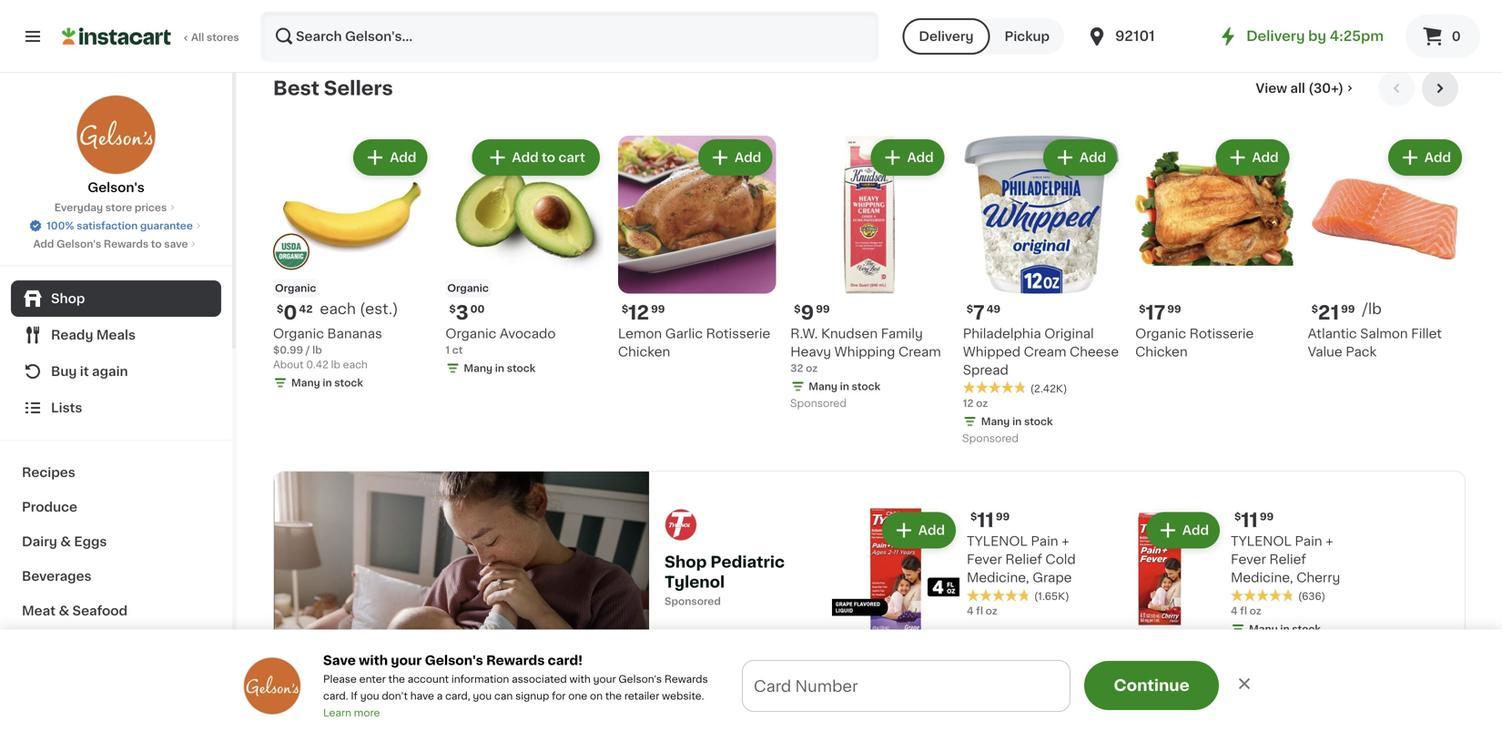 Task type: vqa. For each thing, say whether or not it's contained in the screenshot.
1st See from the bottom
no



Task type: describe. For each thing, give the bounding box(es) containing it.
$ inside $ 21 99
[[1312, 304, 1318, 314]]

2 horizontal spatial rewards
[[665, 674, 708, 684]]

99 for r.w. knudsen family heavy whipping cream
[[816, 304, 830, 314]]

pain for medicine,
[[1295, 535, 1323, 548]]

0.5 gal
[[963, 14, 998, 24]]

orders
[[808, 691, 861, 706]]

0 horizontal spatial gelson's logo image
[[76, 95, 156, 175]]

family
[[881, 327, 923, 340]]

to inside the add gelson's rewards to save link
[[151, 239, 162, 249]]

chicken inside "organic rotisserie chicken"
[[1136, 345, 1188, 358]]

ready meals button
[[11, 317, 221, 353]]

fillet
[[1412, 327, 1442, 340]]

everyday store prices
[[54, 203, 167, 213]]

retailer
[[625, 691, 660, 701]]

delivery for delivery by 4:25pm
[[1247, 30, 1305, 43]]

garlic
[[665, 327, 703, 340]]

product group containing 0
[[273, 136, 431, 394]]

tylenol pain + fever relief medicine, cherry
[[1231, 535, 1341, 584]]

$ 11 99 for tylenol pain + fever relief medicine, cherry
[[1235, 511, 1274, 530]]

one
[[568, 691, 587, 701]]

learn more link
[[323, 708, 380, 718]]

continue
[[1114, 678, 1190, 693]]

add to cart button
[[474, 141, 598, 174]]

oz inside button
[[815, 14, 827, 24]]

/
[[306, 345, 310, 355]]

52 fl oz button
[[791, 0, 949, 26]]

lists
[[51, 402, 82, 414]]

best
[[273, 79, 320, 98]]

92101
[[1116, 30, 1155, 43]]

continue button
[[1084, 661, 1219, 710]]

r.w.
[[791, 327, 818, 340]]

dairy & eggs link
[[11, 524, 221, 559]]

account
[[408, 674, 449, 684]]

1 vertical spatial 12
[[963, 398, 974, 408]]

12 oz
[[963, 398, 988, 408]]

Search field
[[262, 13, 877, 60]]

gelson's up retailer
[[619, 674, 662, 684]]

$ 17 99
[[1139, 303, 1182, 322]]

(636)
[[1298, 592, 1326, 602]]

tylenol for tylenol pain + fever relief medicine, cherry
[[1231, 535, 1292, 548]]

delivery
[[659, 691, 726, 706]]

1 horizontal spatial your
[[593, 674, 616, 684]]

have
[[410, 691, 434, 701]]

view
[[1256, 82, 1288, 95]]

$ 12 99
[[622, 303, 665, 322]]

meat
[[22, 605, 56, 617]]

0 vertical spatial each
[[320, 302, 356, 316]]

ready meals link
[[11, 317, 221, 353]]

0.42
[[306, 360, 329, 370]]

1 you from the left
[[360, 691, 379, 701]]

save with your gelson's rewards card! please enter the account information associated with your gelson's rewards card. if you don't have a card, you can signup for one on the retailer website. learn more
[[323, 654, 708, 718]]

sellers
[[324, 79, 393, 98]]

heavy
[[791, 345, 831, 358]]

99 for tylenol pain + fever relief medicine, cherry
[[1260, 512, 1274, 522]]

atlantic salmon fillet value pack
[[1308, 327, 1442, 358]]

philadelphia original whipped cream cheese spread
[[963, 327, 1119, 376]]

again
[[92, 365, 128, 378]]

Card Number text field
[[743, 661, 1070, 711]]

learn
[[323, 708, 351, 718]]

buy
[[51, 365, 77, 378]]

0 vertical spatial lb
[[312, 345, 322, 355]]

pickup
[[1005, 30, 1050, 43]]

0 vertical spatial your
[[391, 654, 422, 667]]

21
[[1318, 303, 1340, 322]]

product group containing 17
[[1136, 136, 1294, 361]]

website.
[[662, 691, 704, 701]]

beverages
[[22, 570, 92, 583]]

$ for tylenol pain + fever relief medicine, cherry
[[1235, 512, 1241, 522]]

product group containing 12
[[618, 136, 776, 361]]

view all (30+)
[[1256, 82, 1344, 95]]

$ for philadelphia original whipped cream cheese spread
[[967, 304, 973, 314]]

cold
[[1046, 553, 1076, 566]]

all
[[1291, 82, 1306, 95]]

organic for chicken
[[1136, 327, 1187, 340]]

avocado
[[500, 327, 556, 340]]

organic avocado 1 ct
[[446, 327, 556, 355]]

close image
[[1236, 675, 1254, 693]]

signup
[[515, 691, 549, 701]]

knudsen
[[821, 327, 878, 340]]

eggs
[[74, 535, 107, 548]]

buy it again
[[51, 365, 128, 378]]

get free delivery on next 3 orders
[[588, 691, 861, 706]]

99 for lemon garlic rotisserie chicken
[[651, 304, 665, 314]]

fl for tylenol pain + fever relief cold medicine, grape
[[976, 606, 983, 616]]

organic rotisserie chicken
[[1136, 327, 1254, 358]]

(est.)
[[360, 302, 398, 316]]

organic up 00
[[447, 283, 489, 293]]

$ 21 99
[[1312, 303, 1355, 322]]

0 inside product "group"
[[283, 303, 297, 322]]

$ inside $ 0 42
[[277, 304, 283, 314]]

1 vertical spatial lb
[[331, 360, 340, 370]]

more
[[1080, 693, 1107, 703]]

oz down tylenol pain + fever relief medicine, cherry
[[1250, 606, 1262, 616]]

1 vertical spatial the
[[605, 691, 622, 701]]

store
[[105, 203, 132, 213]]

add gelson's rewards to save link
[[33, 237, 199, 251]]

by
[[1309, 30, 1327, 43]]

buy it again link
[[11, 353, 221, 390]]

rotisserie inside "organic rotisserie chicken"
[[1190, 327, 1254, 340]]

card.
[[323, 691, 348, 701]]

3 inside treatment tracker modal dialog
[[794, 691, 804, 706]]

best sellers
[[273, 79, 393, 98]]

service type group
[[903, 18, 1065, 55]]

(2.42k)
[[1030, 384, 1068, 394]]

0 horizontal spatial 12
[[628, 303, 649, 322]]

original
[[1045, 327, 1094, 340]]

4 for tylenol pain + fever relief cold medicine, grape
[[967, 606, 974, 616]]

lemon
[[618, 327, 662, 340]]

oz down tylenol pain + fever relief cold medicine, grape
[[986, 606, 998, 616]]

organic up 42
[[275, 283, 316, 293]]

if
[[351, 691, 358, 701]]

1 many in stock button from the left
[[273, 0, 431, 30]]

save
[[323, 654, 356, 667]]

100% satisfaction guarantee button
[[28, 215, 204, 233]]

all stores link
[[62, 11, 240, 62]]

each (est.)
[[320, 302, 398, 316]]

more
[[354, 708, 380, 718]]

ct
[[452, 345, 463, 355]]

0 horizontal spatial with
[[359, 654, 388, 667]]

ready meals
[[51, 329, 136, 341]]

99 for organic rotisserie chicken
[[1168, 304, 1182, 314]]

0 button
[[1406, 15, 1481, 58]]

nsored
[[685, 597, 721, 607]]

don't
[[382, 691, 408, 701]]

9
[[801, 303, 814, 322]]

on inside save with your gelson's rewards card! please enter the account information associated with your gelson's rewards card. if you don't have a card, you can signup for one on the retailer website. learn more
[[590, 691, 603, 701]]

whipped
[[963, 345, 1021, 358]]

$ for r.w. knudsen family heavy whipping cream
[[794, 304, 801, 314]]

lemon garlic rotisserie chicken
[[618, 327, 771, 358]]

1 horizontal spatial rewards
[[486, 654, 545, 667]]

recipes
[[22, 466, 75, 479]]

produce link
[[11, 490, 221, 524]]

relief for medicine,
[[1006, 553, 1042, 566]]



Task type: locate. For each thing, give the bounding box(es) containing it.
0 vertical spatial the
[[388, 674, 405, 684]]

$ inside $ 9 99
[[794, 304, 801, 314]]

49
[[987, 304, 1001, 314]]

meals
[[96, 329, 136, 341]]

medicine, left cherry
[[1231, 572, 1294, 584]]

fl down tylenol pain + fever relief cold medicine, grape
[[976, 606, 983, 616]]

2 + from the left
[[1326, 535, 1334, 548]]

gelson's down 100%
[[57, 239, 101, 249]]

1 chicken from the left
[[618, 345, 670, 358]]

pack
[[1346, 345, 1377, 358]]

2 relief from the left
[[1270, 553, 1307, 566]]

chicken inside lemon garlic rotisserie chicken
[[618, 345, 670, 358]]

+ up cold
[[1062, 535, 1070, 548]]

0 horizontal spatial lb
[[312, 345, 322, 355]]

on right one
[[590, 691, 603, 701]]

1 rotisserie from the left
[[706, 327, 771, 340]]

on
[[729, 691, 750, 706], [590, 691, 603, 701]]

add
[[390, 151, 417, 164], [512, 151, 539, 164], [735, 151, 761, 164], [907, 151, 934, 164], [1080, 151, 1106, 164], [1252, 151, 1279, 164], [1425, 151, 1451, 164], [33, 239, 54, 249], [919, 524, 945, 537], [1183, 524, 1209, 537]]

0 horizontal spatial shop
[[51, 292, 85, 305]]

1 horizontal spatial relief
[[1270, 553, 1307, 566]]

2 many in stock button from the left
[[446, 0, 604, 30]]

many in stock
[[291, 14, 363, 24], [464, 14, 536, 24], [981, 32, 1053, 42], [464, 363, 536, 373], [291, 378, 363, 388], [809, 381, 881, 391], [981, 416, 1053, 426], [1249, 624, 1321, 634]]

1 fever from the left
[[967, 553, 1002, 566]]

item badge image
[[273, 234, 310, 270]]

product group
[[791, 0, 949, 43], [273, 136, 431, 394], [446, 136, 604, 379], [618, 136, 776, 361], [791, 136, 949, 414], [963, 136, 1121, 449], [1136, 136, 1294, 361], [1308, 136, 1466, 361]]

$ for tylenol pain + fever relief cold medicine, grape
[[971, 512, 977, 522]]

sponsored badge image for 9
[[791, 399, 846, 409]]

shop inside shop pediatric tylenol spo nsored
[[665, 555, 707, 570]]

sponsored badge image down 12 oz
[[963, 434, 1018, 444]]

+ up cherry
[[1326, 535, 1334, 548]]

+ inside tylenol pain + fever relief medicine, cherry
[[1326, 535, 1334, 548]]

product group containing 21
[[1308, 136, 1466, 361]]

1 horizontal spatial lb
[[331, 360, 340, 370]]

$0.42 each (estimated) element
[[273, 301, 431, 324]]

0 horizontal spatial rewards
[[104, 239, 149, 249]]

1 horizontal spatial shop
[[665, 555, 707, 570]]

product group containing 7
[[963, 136, 1121, 449]]

99 up tylenol pain + fever relief cold medicine, grape
[[996, 512, 1010, 522]]

each up bananas
[[320, 302, 356, 316]]

99 right the "21"
[[1341, 304, 1355, 314]]

fl right 52
[[806, 14, 813, 24]]

0 vertical spatial rewards
[[104, 239, 149, 249]]

4:25pm
[[1330, 30, 1384, 43]]

0 vertical spatial 3
[[456, 303, 469, 322]]

99 right the 17
[[1168, 304, 1182, 314]]

0 vertical spatial shop
[[51, 292, 85, 305]]

oz down spread at the right of page
[[976, 398, 988, 408]]

relief for cherry
[[1270, 553, 1307, 566]]

1 horizontal spatial $ 11 99
[[1235, 511, 1274, 530]]

$ left 00
[[449, 304, 456, 314]]

product group containing 9
[[791, 136, 949, 414]]

4 fl oz
[[967, 606, 998, 616], [1231, 606, 1262, 616]]

rewards up associated
[[486, 654, 545, 667]]

1 horizontal spatial fever
[[1231, 553, 1266, 566]]

1 vertical spatial each
[[343, 360, 368, 370]]

$ left 42
[[277, 304, 283, 314]]

gelson's up account
[[425, 654, 483, 667]]

sponsored badge image down 32
[[791, 399, 846, 409]]

1 vertical spatial your
[[593, 674, 616, 684]]

3 inside item carousel region
[[456, 303, 469, 322]]

salmon
[[1360, 327, 1408, 340]]

99 right 9
[[816, 304, 830, 314]]

/lb
[[1363, 302, 1382, 316]]

4 fl oz down tylenol pain + fever relief medicine, cherry
[[1231, 606, 1262, 616]]

delivery down 0.5 at the top right of the page
[[919, 30, 974, 43]]

fl inside button
[[806, 14, 813, 24]]

each down bananas
[[343, 360, 368, 370]]

medicine, inside tylenol pain + fever relief medicine, cherry
[[1231, 572, 1294, 584]]

prices
[[135, 203, 167, 213]]

1 horizontal spatial pain
[[1295, 535, 1323, 548]]

organic inside "organic rotisserie chicken"
[[1136, 327, 1187, 340]]

1 horizontal spatial on
[[729, 691, 750, 706]]

free
[[622, 691, 656, 706]]

$ inside $ 12 99
[[622, 304, 628, 314]]

11 for tylenol pain + fever relief medicine, cherry
[[1241, 511, 1258, 530]]

sponsored badge image
[[791, 399, 846, 409], [963, 434, 1018, 444]]

99 up lemon
[[651, 304, 665, 314]]

1 horizontal spatial 3
[[794, 691, 804, 706]]

0 horizontal spatial tylenol
[[967, 535, 1028, 548]]

the left 'free'
[[605, 691, 622, 701]]

get
[[588, 691, 619, 706]]

cart
[[559, 151, 585, 164]]

& right meat
[[59, 605, 69, 617]]

gelson's
[[88, 181, 145, 194], [57, 239, 101, 249], [425, 654, 483, 667], [619, 674, 662, 684]]

your up get
[[593, 674, 616, 684]]

4 fl oz for tylenol pain + fever relief cold medicine, grape
[[967, 606, 998, 616]]

fl for tylenol pain + fever relief medicine, cherry
[[1240, 606, 1247, 616]]

17
[[1146, 303, 1166, 322]]

0 horizontal spatial rotisserie
[[706, 327, 771, 340]]

1 vertical spatial &
[[59, 605, 69, 617]]

$ up atlantic
[[1312, 304, 1318, 314]]

your up account
[[391, 654, 422, 667]]

0 horizontal spatial chicken
[[618, 345, 670, 358]]

None search field
[[260, 11, 879, 62]]

gelson's logo image up everyday store prices link
[[76, 95, 156, 175]]

& for meat
[[59, 605, 69, 617]]

on inside treatment tracker modal dialog
[[729, 691, 750, 706]]

enter
[[359, 674, 386, 684]]

2 vertical spatial rewards
[[665, 674, 708, 684]]

1 4 from the left
[[967, 606, 974, 616]]

0 horizontal spatial fever
[[967, 553, 1002, 566]]

delivery by 4:25pm
[[1247, 30, 1384, 43]]

add gelson's rewards to save
[[33, 239, 188, 249]]

& left the eggs
[[60, 535, 71, 548]]

pain up cold
[[1031, 535, 1059, 548]]

1 vertical spatial to
[[151, 239, 162, 249]]

2 pain from the left
[[1295, 535, 1323, 548]]

1 horizontal spatial rotisserie
[[1190, 327, 1254, 340]]

each inside organic bananas $0.99 / lb about 0.42 lb each
[[343, 360, 368, 370]]

fever for tylenol pain + fever relief cold medicine, grape
[[967, 553, 1002, 566]]

produce
[[22, 501, 77, 514]]

recipes link
[[11, 455, 221, 490]]

chicken
[[618, 345, 670, 358], [1136, 345, 1188, 358]]

add to cart
[[512, 151, 585, 164]]

meat & seafood
[[22, 605, 127, 617]]

00
[[470, 304, 485, 314]]

(1.65k)
[[1034, 592, 1070, 602]]

0 vertical spatial &
[[60, 535, 71, 548]]

+
[[1062, 535, 1070, 548], [1326, 535, 1334, 548]]

gelson's logo image left card.
[[243, 657, 301, 715]]

tylenol image
[[665, 509, 697, 542]]

pain up cherry
[[1295, 535, 1323, 548]]

shop for shop pediatric tylenol spo nsored
[[665, 555, 707, 570]]

1 vertical spatial shop
[[665, 555, 707, 570]]

1 horizontal spatial 11
[[1241, 511, 1258, 530]]

$ up r.w.
[[794, 304, 801, 314]]

1 horizontal spatial chicken
[[1136, 345, 1188, 358]]

$ for organic avocado
[[449, 304, 456, 314]]

shop up ready
[[51, 292, 85, 305]]

about
[[273, 360, 304, 370]]

$ up tylenol pain + fever relief cold medicine, grape
[[971, 512, 977, 522]]

1 horizontal spatial sponsored badge image
[[963, 434, 1018, 444]]

2 you from the left
[[473, 691, 492, 701]]

add inside add to cart button
[[512, 151, 539, 164]]

3 right next
[[794, 691, 804, 706]]

1 vertical spatial 0
[[283, 303, 297, 322]]

2 11 from the left
[[1241, 511, 1258, 530]]

0 horizontal spatial $ 11 99
[[971, 511, 1010, 530]]

0 horizontal spatial the
[[388, 674, 405, 684]]

1 horizontal spatial tylenol
[[1231, 535, 1292, 548]]

more button
[[1058, 684, 1129, 713]]

1 medicine, from the left
[[967, 572, 1030, 584]]

12 up lemon
[[628, 303, 649, 322]]

information
[[452, 674, 509, 684]]

3 left 00
[[456, 303, 469, 322]]

0 horizontal spatial 0
[[283, 303, 297, 322]]

shop link
[[11, 280, 221, 317]]

0 horizontal spatial 4
[[967, 606, 974, 616]]

save
[[164, 239, 188, 249]]

shop for shop
[[51, 292, 85, 305]]

cream inside philadelphia original whipped cream cheese spread
[[1024, 345, 1067, 358]]

everyday store prices link
[[54, 200, 178, 215]]

+ inside tylenol pain + fever relief cold medicine, grape
[[1062, 535, 1070, 548]]

0 horizontal spatial cream
[[899, 345, 941, 358]]

$ left 49
[[967, 304, 973, 314]]

tylenol for tylenol pain + fever relief cold medicine, grape
[[967, 535, 1028, 548]]

0 horizontal spatial on
[[590, 691, 603, 701]]

shop pediatric tylenol spo nsored
[[665, 555, 785, 607]]

1 horizontal spatial 4 fl oz
[[1231, 606, 1262, 616]]

cream down family
[[899, 345, 941, 358]]

shop inside shop link
[[51, 292, 85, 305]]

+ for tylenol pain + fever relief cold medicine, grape
[[1062, 535, 1070, 548]]

0 horizontal spatial +
[[1062, 535, 1070, 548]]

view all (30+) button
[[1249, 70, 1364, 106]]

1 horizontal spatial delivery
[[1247, 30, 1305, 43]]

1 horizontal spatial +
[[1326, 535, 1334, 548]]

$ 7 49
[[967, 303, 1001, 322]]

0 vertical spatial 12
[[628, 303, 649, 322]]

add button
[[355, 141, 426, 174], [700, 141, 771, 174], [873, 141, 943, 174], [1045, 141, 1116, 174], [1218, 141, 1288, 174], [1390, 141, 1461, 174], [884, 514, 954, 547], [1148, 514, 1218, 547]]

99 inside $ 17 99
[[1168, 304, 1182, 314]]

1 horizontal spatial many in stock button
[[446, 0, 604, 30]]

organic inside organic bananas $0.99 / lb about 0.42 lb each
[[273, 327, 324, 340]]

lists link
[[11, 390, 221, 426]]

11 up tylenol pain + fever relief medicine, cherry
[[1241, 511, 1258, 530]]

$ for organic rotisserie chicken
[[1139, 304, 1146, 314]]

relief up cherry
[[1270, 553, 1307, 566]]

gal
[[982, 14, 998, 24]]

medicine, inside tylenol pain + fever relief cold medicine, grape
[[967, 572, 1030, 584]]

you right if
[[360, 691, 379, 701]]

0 inside button
[[1452, 30, 1461, 43]]

rewards down 100% satisfaction guarantee on the top of page
[[104, 239, 149, 249]]

to left save at left top
[[151, 239, 162, 249]]

99 inside $ 9 99
[[816, 304, 830, 314]]

1 horizontal spatial fl
[[976, 606, 983, 616]]

1 horizontal spatial gelson's logo image
[[243, 657, 301, 715]]

to left cart
[[542, 151, 555, 164]]

mom holding baby kissing baby's hand tylenol image
[[274, 472, 649, 683]]

tylenol pain + fever relief cold medicine, grape
[[967, 535, 1076, 584]]

4
[[967, 606, 974, 616], [1231, 606, 1238, 616]]

4 down tylenol pain + fever relief medicine, cherry
[[1231, 606, 1238, 616]]

lb right "/"
[[312, 345, 322, 355]]

1 vertical spatial 3
[[794, 691, 804, 706]]

to inside add to cart button
[[542, 151, 555, 164]]

1 cream from the left
[[899, 345, 941, 358]]

0 vertical spatial sponsored badge image
[[791, 399, 846, 409]]

2 rotisserie from the left
[[1190, 327, 1254, 340]]

42
[[299, 304, 313, 314]]

lb
[[312, 345, 322, 355], [331, 360, 340, 370]]

1 pain from the left
[[1031, 535, 1059, 548]]

0 horizontal spatial medicine,
[[967, 572, 1030, 584]]

$ up tylenol pain + fever relief medicine, cherry
[[1235, 512, 1241, 522]]

4 for tylenol pain + fever relief medicine, cherry
[[1231, 606, 1238, 616]]

with up enter
[[359, 654, 388, 667]]

$ inside $ 3 00
[[449, 304, 456, 314]]

0 horizontal spatial to
[[151, 239, 162, 249]]

1 + from the left
[[1062, 535, 1070, 548]]

$ 3 00
[[449, 303, 485, 322]]

product group containing 52 fl oz
[[791, 0, 949, 43]]

& for dairy
[[60, 535, 71, 548]]

relief inside tylenol pain + fever relief medicine, cherry
[[1270, 553, 1307, 566]]

the up don't
[[388, 674, 405, 684]]

all stores
[[191, 32, 239, 42]]

sponsored badge image for 7
[[963, 434, 1018, 444]]

1 horizontal spatial cream
[[1024, 345, 1067, 358]]

item carousel region
[[273, 70, 1466, 456]]

2 cream from the left
[[1024, 345, 1067, 358]]

2 tylenol from the left
[[1231, 535, 1292, 548]]

each
[[320, 302, 356, 316], [343, 360, 368, 370]]

chicken down $ 17 99
[[1136, 345, 1188, 358]]

11 for tylenol pain + fever relief cold medicine, grape
[[977, 511, 994, 530]]

cream inside r.w. knudsen family heavy whipping cream 32 oz
[[899, 345, 941, 358]]

1 vertical spatial with
[[570, 674, 591, 684]]

99 for tylenol pain + fever relief cold medicine, grape
[[996, 512, 1010, 522]]

1 horizontal spatial 12
[[963, 398, 974, 408]]

1 horizontal spatial 0
[[1452, 30, 1461, 43]]

rewards
[[104, 239, 149, 249], [486, 654, 545, 667], [665, 674, 708, 684]]

cream
[[899, 345, 941, 358], [1024, 345, 1067, 358]]

oz right 52
[[815, 14, 827, 24]]

with up one
[[570, 674, 591, 684]]

chicken down lemon
[[618, 345, 670, 358]]

treatment tracker modal dialog
[[237, 666, 1502, 731]]

2 chicken from the left
[[1136, 345, 1188, 358]]

oz right 32
[[806, 363, 818, 373]]

pickup button
[[990, 18, 1065, 55]]

0 horizontal spatial relief
[[1006, 553, 1042, 566]]

1 horizontal spatial 4
[[1231, 606, 1238, 616]]

0 vertical spatial with
[[359, 654, 388, 667]]

organic inside organic avocado 1 ct
[[446, 327, 497, 340]]

12 down spread at the right of page
[[963, 398, 974, 408]]

$ inside $ 17 99
[[1139, 304, 1146, 314]]

0 horizontal spatial you
[[360, 691, 379, 701]]

$ 11 99 up tylenol pain + fever relief cold medicine, grape
[[971, 511, 1010, 530]]

seafood
[[72, 605, 127, 617]]

fever for tylenol pain + fever relief medicine, cherry
[[1231, 553, 1266, 566]]

to
[[542, 151, 555, 164], [151, 239, 162, 249]]

2 fever from the left
[[1231, 553, 1266, 566]]

$ up "organic rotisserie chicken"
[[1139, 304, 1146, 314]]

cherry
[[1297, 572, 1341, 584]]

gelson's up everyday store prices link
[[88, 181, 145, 194]]

0 horizontal spatial pain
[[1031, 535, 1059, 548]]

fever
[[967, 553, 1002, 566], [1231, 553, 1266, 566]]

0 horizontal spatial delivery
[[919, 30, 974, 43]]

lb right 0.42
[[331, 360, 340, 370]]

$ 11 99
[[971, 511, 1010, 530], [1235, 511, 1274, 530]]

1 tylenol from the left
[[967, 535, 1028, 548]]

delivery left 'by'
[[1247, 30, 1305, 43]]

2 horizontal spatial fl
[[1240, 606, 1247, 616]]

$0.99
[[273, 345, 303, 355]]

+ for tylenol pain + fever relief medicine, cherry
[[1326, 535, 1334, 548]]

delivery inside button
[[919, 30, 974, 43]]

11
[[977, 511, 994, 530], [1241, 511, 1258, 530]]

rotisserie
[[706, 327, 771, 340], [1190, 327, 1254, 340]]

99 up tylenol pain + fever relief medicine, cherry
[[1260, 512, 1274, 522]]

0 vertical spatial 0
[[1452, 30, 1461, 43]]

$ inside '$ 7 49'
[[967, 304, 973, 314]]

100%
[[47, 221, 74, 231]]

pain inside tylenol pain + fever relief cold medicine, grape
[[1031, 535, 1059, 548]]

0 horizontal spatial fl
[[806, 14, 813, 24]]

fever inside tylenol pain + fever relief cold medicine, grape
[[967, 553, 1002, 566]]

2 medicine, from the left
[[1231, 572, 1294, 584]]

4 fl oz down tylenol pain + fever relief cold medicine, grape
[[967, 606, 998, 616]]

11 up tylenol pain + fever relief cold medicine, grape
[[977, 511, 994, 530]]

you down information
[[473, 691, 492, 701]]

2 $ 11 99 from the left
[[1235, 511, 1274, 530]]

cheese
[[1070, 345, 1119, 358]]

$ 11 99 for tylenol pain + fever relief cold medicine, grape
[[971, 511, 1010, 530]]

the
[[388, 674, 405, 684], [605, 691, 622, 701]]

organic up "/"
[[273, 327, 324, 340]]

instacart logo image
[[62, 25, 171, 47]]

spread
[[963, 364, 1009, 376]]

0 vertical spatial gelson's logo image
[[76, 95, 156, 175]]

guarantee
[[140, 221, 193, 231]]

1 horizontal spatial to
[[542, 151, 555, 164]]

pain inside tylenol pain + fever relief medicine, cherry
[[1295, 535, 1323, 548]]

next
[[753, 691, 790, 706]]

relief up grape
[[1006, 553, 1042, 566]]

1 horizontal spatial you
[[473, 691, 492, 701]]

0 horizontal spatial your
[[391, 654, 422, 667]]

1 vertical spatial gelson's logo image
[[243, 657, 301, 715]]

organic down $ 17 99
[[1136, 327, 1187, 340]]

0 horizontal spatial sponsored badge image
[[791, 399, 846, 409]]

4 down tylenol pain + fever relief cold medicine, grape
[[967, 606, 974, 616]]

tylenol inside tylenol pain + fever relief cold medicine, grape
[[967, 535, 1028, 548]]

shop up tylenol
[[665, 555, 707, 570]]

0 horizontal spatial 11
[[977, 511, 994, 530]]

rotisserie inside lemon garlic rotisserie chicken
[[706, 327, 771, 340]]

$ 0 42
[[277, 303, 313, 322]]

ready
[[51, 329, 93, 341]]

relief inside tylenol pain + fever relief cold medicine, grape
[[1006, 553, 1042, 566]]

$21.99 per pound element
[[1308, 301, 1466, 324]]

pain for cold
[[1031, 535, 1059, 548]]

0 horizontal spatial 4 fl oz
[[967, 606, 998, 616]]

fl down tylenol pain + fever relief medicine, cherry
[[1240, 606, 1247, 616]]

delivery for delivery
[[919, 30, 974, 43]]

1 horizontal spatial with
[[570, 674, 591, 684]]

4 fl oz for tylenol pain + fever relief medicine, cherry
[[1231, 606, 1262, 616]]

$ for lemon garlic rotisserie chicken
[[622, 304, 628, 314]]

0 horizontal spatial many in stock button
[[273, 0, 431, 30]]

$ 9 99
[[794, 303, 830, 322]]

organic for $0.99
[[273, 327, 324, 340]]

gelson's logo image
[[76, 95, 156, 175], [243, 657, 301, 715]]

in
[[323, 14, 332, 24], [495, 14, 504, 24], [1013, 32, 1022, 42], [495, 363, 504, 373], [323, 378, 332, 388], [840, 381, 849, 391], [1013, 416, 1022, 426], [1281, 624, 1290, 634]]

1 11 from the left
[[977, 511, 994, 530]]

99 inside $ 12 99
[[651, 304, 665, 314]]

fever inside tylenol pain + fever relief medicine, cherry
[[1231, 553, 1266, 566]]

1 vertical spatial sponsored badge image
[[963, 434, 1018, 444]]

1 vertical spatial rewards
[[486, 654, 545, 667]]

$ up lemon
[[622, 304, 628, 314]]

99 inside $ 21 99
[[1341, 304, 1355, 314]]

organic bananas $0.99 / lb about 0.42 lb each
[[273, 327, 382, 370]]

1 $ 11 99 from the left
[[971, 511, 1010, 530]]

organic for 1
[[446, 327, 497, 340]]

on left next
[[729, 691, 750, 706]]

organic up the ct
[[446, 327, 497, 340]]

0 vertical spatial to
[[542, 151, 555, 164]]

cream down original
[[1024, 345, 1067, 358]]

1 relief from the left
[[1006, 553, 1042, 566]]

tylenol inside tylenol pain + fever relief medicine, cherry
[[1231, 535, 1292, 548]]

$ 11 99 up tylenol pain + fever relief medicine, cherry
[[1235, 511, 1274, 530]]

can
[[494, 691, 513, 701]]

all
[[191, 32, 204, 42]]

2 4 from the left
[[1231, 606, 1238, 616]]

1 horizontal spatial medicine,
[[1231, 572, 1294, 584]]

medicine, left grape
[[967, 572, 1030, 584]]

2 4 fl oz from the left
[[1231, 606, 1262, 616]]

0 horizontal spatial 3
[[456, 303, 469, 322]]

32
[[791, 363, 803, 373]]

1 horizontal spatial the
[[605, 691, 622, 701]]

product group containing 3
[[446, 136, 604, 379]]

oz inside r.w. knudsen family heavy whipping cream 32 oz
[[806, 363, 818, 373]]

1 4 fl oz from the left
[[967, 606, 998, 616]]

rewards up "website."
[[665, 674, 708, 684]]



